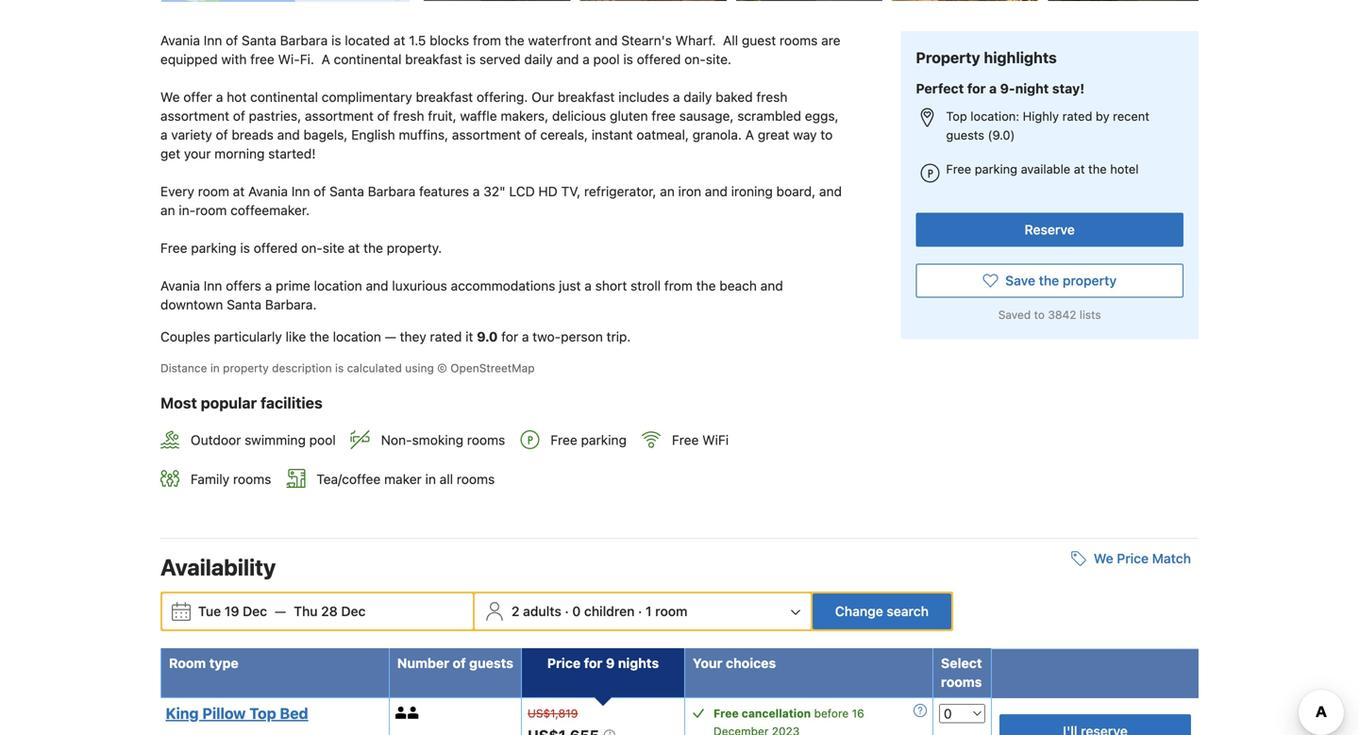 Task type: vqa. For each thing, say whether or not it's contained in the screenshot.
Save the property 'dropdown button'
yes



Task type: describe. For each thing, give the bounding box(es) containing it.
the right site on the top left
[[363, 240, 383, 256]]

guests inside top location: highly rated by recent guests (9.0)
[[946, 128, 985, 142]]

0 horizontal spatial rated
[[430, 329, 462, 345]]

with
[[221, 52, 247, 67]]

1 vertical spatial guests
[[469, 655, 514, 671]]

offers
[[226, 278, 261, 294]]

king pillow top bed link
[[166, 704, 378, 723]]

your
[[184, 146, 211, 162]]

number
[[397, 655, 449, 671]]

reserve
[[1025, 222, 1075, 237]]

0 vertical spatial an
[[660, 184, 675, 199]]

the up 'served'
[[505, 33, 524, 48]]

the inside save the property dropdown button
[[1039, 273, 1059, 288]]

2 dec from the left
[[341, 603, 366, 619]]

free for free parking available at the hotel
[[946, 162, 971, 176]]

waffle
[[460, 108, 497, 124]]

downtown
[[160, 297, 223, 313]]

breakfast up fruit,
[[416, 89, 473, 105]]

is down blocks
[[466, 52, 476, 67]]

1 horizontal spatial —
[[385, 329, 396, 345]]

iron
[[678, 184, 701, 199]]

us$1,819
[[528, 707, 578, 720]]

short
[[595, 278, 627, 294]]

1 horizontal spatial on-
[[685, 52, 706, 67]]

of down hot
[[233, 108, 245, 124]]

number of guests
[[397, 655, 514, 671]]

family rooms
[[191, 471, 271, 487]]

pillow
[[202, 704, 246, 722]]

wifi
[[702, 432, 729, 448]]

we inside avania inn of santa barbara is located at 1.5 blocks from the waterfront and stearn's wharf.  all guest rooms are equipped with free wi-fi.  a continental breakfast is served daily and a pool is offered on-site. we offer a hot continental complimentary breakfast offering. our breakfast includes a daily baked fresh assortment of pastries, assortment of fresh fruit, waffle makers, delicious gluten free sausage, scrambled eggs, a variety of breads and bagels, english muffins, assortment of cereals, instant oatmeal, granola. a great way to get your morning started! every room at avania inn of santa barbara features a 32" lcd hd tv, refrigerator, an iron and ironing board, and an in-room coffeemaker. free parking is offered on-site at the property. avania inn offers a prime location and luxurious accommodations just a short stroll from the beach and downtown santa barbara.
[[160, 89, 180, 105]]

1 horizontal spatial daily
[[684, 89, 712, 105]]

1 horizontal spatial free
[[652, 108, 676, 124]]

property for the
[[1063, 273, 1117, 288]]

december
[[714, 725, 769, 735]]

tea/coffee
[[317, 471, 381, 487]]

1 vertical spatial offered
[[254, 240, 298, 256]]

0 horizontal spatial in
[[210, 362, 220, 375]]

stay!
[[1052, 81, 1085, 96]]

rated inside top location: highly rated by recent guests (9.0)
[[1062, 109, 1093, 123]]

0 horizontal spatial fresh
[[393, 108, 424, 124]]

every
[[160, 184, 194, 199]]

1 · from the left
[[565, 603, 569, 619]]

scrambled
[[737, 108, 801, 124]]

top inside top location: highly rated by recent guests (9.0)
[[946, 109, 967, 123]]

features
[[419, 184, 469, 199]]

site.
[[706, 52, 732, 67]]

equipped
[[160, 52, 218, 67]]

we price match button
[[1064, 542, 1199, 576]]

0 horizontal spatial assortment
[[160, 108, 229, 124]]

tue 19 dec — thu 28 dec
[[198, 603, 366, 619]]

trip.
[[607, 329, 631, 345]]

occupancy image
[[395, 707, 408, 719]]

of right number
[[453, 655, 466, 671]]

change search
[[835, 603, 929, 619]]

most
[[160, 394, 197, 412]]

reserve button
[[916, 213, 1184, 247]]

1 horizontal spatial assortment
[[305, 108, 374, 124]]

at right site on the top left
[[348, 240, 360, 256]]

stroll
[[631, 278, 661, 294]]

choices
[[726, 655, 776, 671]]

your
[[693, 655, 723, 671]]

price for 9 nights
[[547, 655, 659, 671]]

free wifi
[[672, 432, 729, 448]]

cancellation
[[742, 707, 811, 720]]

cereals,
[[540, 127, 588, 143]]

0 vertical spatial avania
[[160, 33, 200, 48]]

swimming
[[245, 432, 306, 448]]

to inside avania inn of santa barbara is located at 1.5 blocks from the waterfront and stearn's wharf.  all guest rooms are equipped with free wi-fi.  a continental breakfast is served daily and a pool is offered on-site. we offer a hot continental complimentary breakfast offering. our breakfast includes a daily baked fresh assortment of pastries, assortment of fresh fruit, waffle makers, delicious gluten free sausage, scrambled eggs, a variety of breads and bagels, english muffins, assortment of cereals, instant oatmeal, granola. a great way to get your morning started! every room at avania inn of santa barbara features a 32" lcd hd tv, refrigerator, an iron and ironing board, and an in-room coffeemaker. free parking is offered on-site at the property. avania inn offers a prime location and luxurious accommodations just a short stroll from the beach and downtown santa barbara.
[[821, 127, 833, 143]]

prime
[[276, 278, 310, 294]]

tv,
[[561, 184, 581, 199]]

free for free parking
[[551, 432, 578, 448]]

a up the 'get'
[[160, 127, 168, 143]]

change
[[835, 603, 883, 619]]

more details on meals and payment options image
[[914, 704, 927, 717]]

free for free cancellation
[[714, 707, 739, 720]]

thu
[[294, 603, 318, 619]]

fi.
[[300, 52, 314, 67]]

1 vertical spatial barbara
[[368, 184, 416, 199]]

pool inside avania inn of santa barbara is located at 1.5 blocks from the waterfront and stearn's wharf.  all guest rooms are equipped with free wi-fi.  a continental breakfast is served daily and a pool is offered on-site. we offer a hot continental complimentary breakfast offering. our breakfast includes a daily baked fresh assortment of pastries, assortment of fresh fruit, waffle makers, delicious gluten free sausage, scrambled eggs, a variety of breads and bagels, english muffins, assortment of cereals, instant oatmeal, granola. a great way to get your morning started! every room at avania inn of santa barbara features a 32" lcd hd tv, refrigerator, an iron and ironing board, and an in-room coffeemaker. free parking is offered on-site at the property. avania inn offers a prime location and luxurious accommodations just a short stroll from the beach and downtown santa barbara.
[[593, 52, 620, 67]]

person
[[561, 329, 603, 345]]

2 vertical spatial avania
[[160, 278, 200, 294]]

at left 1.5
[[394, 33, 405, 48]]

served
[[479, 52, 521, 67]]

1 horizontal spatial offered
[[637, 52, 681, 67]]

family
[[191, 471, 230, 487]]

rooms right all
[[457, 471, 495, 487]]

a down 'waterfront'
[[583, 52, 590, 67]]

a left two-
[[522, 329, 529, 345]]

save the property button
[[916, 264, 1184, 298]]

1 vertical spatial avania
[[248, 184, 288, 199]]

1 vertical spatial an
[[160, 203, 175, 218]]

1 vertical spatial a
[[745, 127, 754, 143]]

room inside dropdown button
[[655, 603, 688, 619]]

thu 28 dec button
[[286, 594, 373, 628]]

and down 'waterfront'
[[556, 52, 579, 67]]

of down started!
[[314, 184, 326, 199]]

perfect for a 9-night stay!
[[916, 81, 1085, 96]]

a left the prime
[[265, 278, 272, 294]]

the left beach at the top right of page
[[696, 278, 716, 294]]

room type
[[169, 655, 239, 671]]

king
[[166, 704, 199, 722]]

0 vertical spatial barbara
[[280, 33, 328, 48]]

available
[[1021, 162, 1071, 176]]

1 dec from the left
[[243, 603, 267, 619]]

19
[[225, 603, 239, 619]]

1 vertical spatial location
[[333, 329, 381, 345]]

and left stearn's
[[595, 33, 618, 48]]

facilities
[[261, 394, 323, 412]]

by
[[1096, 109, 1110, 123]]

1 vertical spatial price
[[547, 655, 581, 671]]

1.5
[[409, 33, 426, 48]]

for for price
[[584, 655, 603, 671]]

is up offers
[[240, 240, 250, 256]]

1 horizontal spatial fresh
[[756, 89, 788, 105]]

and left luxurious
[[366, 278, 388, 294]]

type
[[209, 655, 239, 671]]

2 vertical spatial inn
[[204, 278, 222, 294]]

1 vertical spatial santa
[[329, 184, 364, 199]]

2 adults · 0 children · 1 room button
[[477, 594, 809, 629]]

offer
[[183, 89, 212, 105]]

a left the 32"
[[473, 184, 480, 199]]

popular
[[201, 394, 257, 412]]

before
[[814, 707, 849, 720]]

2
[[512, 603, 520, 619]]

0 vertical spatial daily
[[524, 52, 553, 67]]

started!
[[268, 146, 316, 162]]

luxurious
[[392, 278, 447, 294]]

property for in
[[223, 362, 269, 375]]

2 · from the left
[[638, 603, 642, 619]]

way
[[793, 127, 817, 143]]

1
[[646, 603, 652, 619]]

they
[[400, 329, 426, 345]]

hot
[[227, 89, 247, 105]]

rooms down outdoor swimming pool
[[233, 471, 271, 487]]

are
[[821, 33, 841, 48]]

at right 'available'
[[1074, 162, 1085, 176]]

rooms inside avania inn of santa barbara is located at 1.5 blocks from the waterfront and stearn's wharf.  all guest rooms are equipped with free wi-fi.  a continental breakfast is served daily and a pool is offered on-site. we offer a hot continental complimentary breakfast offering. our breakfast includes a daily baked fresh assortment of pastries, assortment of fresh fruit, waffle makers, delicious gluten free sausage, scrambled eggs, a variety of breads and bagels, english muffins, assortment of cereals, instant oatmeal, granola. a great way to get your morning started! every room at avania inn of santa barbara features a 32" lcd hd tv, refrigerator, an iron and ironing board, and an in-room coffeemaker. free parking is offered on-site at the property. avania inn offers a prime location and luxurious accommodations just a short stroll from the beach and downtown santa barbara.
[[780, 33, 818, 48]]

just
[[559, 278, 581, 294]]

0 vertical spatial continental
[[334, 52, 402, 67]]

ironing
[[731, 184, 773, 199]]

morning
[[214, 146, 265, 162]]

night
[[1015, 81, 1049, 96]]

9
[[606, 655, 615, 671]]



Task type: locate. For each thing, give the bounding box(es) containing it.
select
[[941, 655, 982, 671]]

breakfast up delicious
[[558, 89, 615, 105]]

your choices
[[693, 655, 776, 671]]

— left thu
[[275, 603, 286, 619]]

a right just
[[585, 278, 592, 294]]

free
[[250, 52, 275, 67], [652, 108, 676, 124]]

1 horizontal spatial in
[[425, 471, 436, 487]]

free up oatmeal,
[[652, 108, 676, 124]]

availability
[[160, 554, 276, 580]]

santa
[[242, 33, 276, 48], [329, 184, 364, 199], [227, 297, 262, 313]]

located
[[345, 33, 390, 48]]

calculated
[[347, 362, 402, 375]]

· left 1
[[638, 603, 642, 619]]

on- up the prime
[[301, 240, 323, 256]]

couples particularly like the location — they rated it 9.0 for a two-person trip.
[[160, 329, 631, 345]]

2 horizontal spatial assortment
[[452, 127, 521, 143]]

free parking
[[551, 432, 627, 448]]

0 horizontal spatial for
[[501, 329, 518, 345]]

maker
[[384, 471, 422, 487]]

rated left by
[[1062, 109, 1093, 123]]

0 horizontal spatial guests
[[469, 655, 514, 671]]

0 vertical spatial fresh
[[756, 89, 788, 105]]

from up 'served'
[[473, 33, 501, 48]]

inn
[[204, 33, 222, 48], [291, 184, 310, 199], [204, 278, 222, 294]]

santa up site on the top left
[[329, 184, 364, 199]]

0 vertical spatial to
[[821, 127, 833, 143]]

2 adults · 0 children · 1 room
[[512, 603, 688, 619]]

we price match
[[1094, 551, 1191, 566]]

distance
[[160, 362, 207, 375]]

1 vertical spatial top
[[249, 704, 276, 722]]

0 horizontal spatial —
[[275, 603, 286, 619]]

free left wi-
[[250, 52, 275, 67]]

breakfast down blocks
[[405, 52, 462, 67]]

1 vertical spatial daily
[[684, 89, 712, 105]]

fruit,
[[428, 108, 457, 124]]

0 vertical spatial rated
[[1062, 109, 1093, 123]]

2 vertical spatial room
[[655, 603, 688, 619]]

change search button
[[813, 594, 951, 629]]

a left '9-'
[[989, 81, 997, 96]]

parking
[[975, 162, 1018, 176], [191, 240, 237, 256], [581, 432, 627, 448]]

28
[[321, 603, 338, 619]]

0 horizontal spatial ·
[[565, 603, 569, 619]]

1 vertical spatial inn
[[291, 184, 310, 199]]

and
[[595, 33, 618, 48], [556, 52, 579, 67], [277, 127, 300, 143], [705, 184, 728, 199], [819, 184, 842, 199], [366, 278, 388, 294], [761, 278, 783, 294]]

daily up sausage,
[[684, 89, 712, 105]]

of up english
[[377, 108, 390, 124]]

0 horizontal spatial to
[[821, 127, 833, 143]]

location:
[[971, 109, 1020, 123]]

nights
[[618, 655, 659, 671]]

for
[[967, 81, 986, 96], [501, 329, 518, 345], [584, 655, 603, 671]]

in left all
[[425, 471, 436, 487]]

16
[[852, 707, 864, 720]]

1 horizontal spatial to
[[1034, 308, 1045, 321]]

of up with
[[226, 33, 238, 48]]

room
[[198, 184, 229, 199], [196, 203, 227, 218], [655, 603, 688, 619]]

0 vertical spatial we
[[160, 89, 180, 105]]

offered down stearn's
[[637, 52, 681, 67]]

©
[[437, 362, 447, 375]]

0 vertical spatial price
[[1117, 551, 1149, 566]]

king pillow top bed
[[166, 704, 308, 722]]

on-
[[685, 52, 706, 67], [301, 240, 323, 256]]

and right iron
[[705, 184, 728, 199]]

assortment down offer on the left of page
[[160, 108, 229, 124]]

1 vertical spatial we
[[1094, 551, 1114, 566]]

room
[[169, 655, 206, 671]]

wi-
[[278, 52, 300, 67]]

hotel
[[1110, 162, 1139, 176]]

0 vertical spatial inn
[[204, 33, 222, 48]]

children
[[584, 603, 635, 619]]

and right beach at the top right of page
[[761, 278, 783, 294]]

rooms left the are
[[780, 33, 818, 48]]

1 vertical spatial from
[[664, 278, 693, 294]]

0 vertical spatial a
[[321, 52, 330, 67]]

0 horizontal spatial we
[[160, 89, 180, 105]]

a left great
[[745, 127, 754, 143]]

variety
[[171, 127, 212, 143]]

room right 1
[[655, 603, 688, 619]]

pool up the 'tea/coffee' on the bottom of page
[[309, 432, 336, 448]]

top location: highly rated by recent guests (9.0)
[[946, 109, 1150, 142]]

beach
[[720, 278, 757, 294]]

two-
[[533, 329, 561, 345]]

like
[[286, 329, 306, 345]]

a right includes
[[673, 89, 680, 105]]

of down makers,
[[524, 127, 537, 143]]

get
[[160, 146, 180, 162]]

inn up coffeemaker.
[[291, 184, 310, 199]]

1 vertical spatial —
[[275, 603, 286, 619]]

assortment
[[160, 108, 229, 124], [305, 108, 374, 124], [452, 127, 521, 143]]

from right stroll
[[664, 278, 693, 294]]

guests down 2
[[469, 655, 514, 671]]

openstreetmap
[[450, 362, 535, 375]]

2 vertical spatial santa
[[227, 297, 262, 313]]

outdoor
[[191, 432, 241, 448]]

refrigerator,
[[584, 184, 656, 199]]

we left match
[[1094, 551, 1114, 566]]

tue
[[198, 603, 221, 619]]

lists
[[1080, 308, 1101, 321]]

0 vertical spatial free
[[250, 52, 275, 67]]

0 horizontal spatial free
[[250, 52, 275, 67]]

property
[[916, 49, 980, 67]]

inn up downtown
[[204, 278, 222, 294]]

price left 9
[[547, 655, 581, 671]]

0 vertical spatial parking
[[975, 162, 1018, 176]]

0 vertical spatial guests
[[946, 128, 985, 142]]

a left hot
[[216, 89, 223, 105]]

0 horizontal spatial price
[[547, 655, 581, 671]]

non-smoking rooms
[[381, 432, 505, 448]]

· left 0
[[565, 603, 569, 619]]

at up coffeemaker.
[[233, 184, 245, 199]]

location up distance in property description is calculated using © openstreetmap
[[333, 329, 381, 345]]

1 horizontal spatial a
[[745, 127, 754, 143]]

tue 19 dec button
[[191, 594, 275, 628]]

property.
[[387, 240, 442, 256]]

guests
[[946, 128, 985, 142], [469, 655, 514, 671]]

offered down coffeemaker.
[[254, 240, 298, 256]]

1 vertical spatial to
[[1034, 308, 1045, 321]]

1 vertical spatial in
[[425, 471, 436, 487]]

top inside king pillow top bed link
[[249, 704, 276, 722]]

0 vertical spatial for
[[967, 81, 986, 96]]

location down site on the top left
[[314, 278, 362, 294]]

0 vertical spatial santa
[[242, 33, 276, 48]]

assortment down waffle
[[452, 127, 521, 143]]

0 horizontal spatial an
[[160, 203, 175, 218]]

0 horizontal spatial pool
[[309, 432, 336, 448]]

property down particularly at the left top
[[223, 362, 269, 375]]

is left located
[[331, 33, 341, 48]]

0 vertical spatial property
[[1063, 273, 1117, 288]]

parking for free parking available at the hotel
[[975, 162, 1018, 176]]

rooms inside the 'select rooms'
[[941, 674, 982, 690]]

price inside dropdown button
[[1117, 551, 1149, 566]]

1 horizontal spatial barbara
[[368, 184, 416, 199]]

an left in-
[[160, 203, 175, 218]]

1 horizontal spatial an
[[660, 184, 675, 199]]

0 horizontal spatial a
[[321, 52, 330, 67]]

english
[[351, 127, 395, 143]]

and up started!
[[277, 127, 300, 143]]

0 vertical spatial location
[[314, 278, 362, 294]]

is left calculated
[[335, 362, 344, 375]]

of up morning
[[216, 127, 228, 143]]

eggs,
[[805, 108, 839, 124]]

we left offer on the left of page
[[160, 89, 180, 105]]

for for perfect
[[967, 81, 986, 96]]

on- down wharf.
[[685, 52, 706, 67]]

1 vertical spatial for
[[501, 329, 518, 345]]

baked
[[716, 89, 753, 105]]

saved
[[998, 308, 1031, 321]]

1 vertical spatial free
[[652, 108, 676, 124]]

a right fi.
[[321, 52, 330, 67]]

tea/coffee maker in all rooms
[[317, 471, 495, 487]]

select rooms
[[941, 655, 982, 690]]

32"
[[483, 184, 506, 199]]

to down eggs,
[[821, 127, 833, 143]]

the left hotel
[[1088, 162, 1107, 176]]

instant
[[592, 127, 633, 143]]

1 vertical spatial room
[[196, 203, 227, 218]]

1 vertical spatial pool
[[309, 432, 336, 448]]

0 vertical spatial room
[[198, 184, 229, 199]]

pastries,
[[249, 108, 301, 124]]

blocks
[[430, 33, 469, 48]]

pool up includes
[[593, 52, 620, 67]]

1 vertical spatial property
[[223, 362, 269, 375]]

2 vertical spatial for
[[584, 655, 603, 671]]

the right save
[[1039, 273, 1059, 288]]

fresh up muffins,
[[393, 108, 424, 124]]

perfect
[[916, 81, 964, 96]]

1 horizontal spatial dec
[[341, 603, 366, 619]]

to
[[821, 127, 833, 143], [1034, 308, 1045, 321]]

fresh up scrambled
[[756, 89, 788, 105]]

1 vertical spatial on-
[[301, 240, 323, 256]]

non-
[[381, 432, 412, 448]]

0 horizontal spatial offered
[[254, 240, 298, 256]]

is down stearn's
[[623, 52, 633, 67]]

dec right 19
[[243, 603, 267, 619]]

2 vertical spatial parking
[[581, 432, 627, 448]]

dec right 28
[[341, 603, 366, 619]]

rated left it
[[430, 329, 462, 345]]

room right 'every'
[[198, 184, 229, 199]]

3842
[[1048, 308, 1077, 321]]

in right "distance"
[[210, 362, 220, 375]]

barbara left features
[[368, 184, 416, 199]]

complimentary
[[322, 89, 412, 105]]

0 horizontal spatial dec
[[243, 603, 267, 619]]

price left match
[[1117, 551, 1149, 566]]

free for free wifi
[[672, 432, 699, 448]]

to left 3842
[[1034, 308, 1045, 321]]

continental
[[334, 52, 402, 67], [250, 89, 318, 105]]

and right 'board,'
[[819, 184, 842, 199]]

0 horizontal spatial parking
[[191, 240, 237, 256]]

santa down offers
[[227, 297, 262, 313]]

2 horizontal spatial parking
[[975, 162, 1018, 176]]

coffeemaker.
[[231, 203, 310, 218]]

barbara
[[280, 33, 328, 48], [368, 184, 416, 199]]

wharf.
[[676, 33, 716, 48]]

continental down located
[[334, 52, 402, 67]]

inn up with
[[204, 33, 222, 48]]

1 horizontal spatial from
[[664, 278, 693, 294]]

includes
[[618, 89, 669, 105]]

1 horizontal spatial price
[[1117, 551, 1149, 566]]

2 horizontal spatial for
[[967, 81, 986, 96]]

1 horizontal spatial for
[[584, 655, 603, 671]]

dec
[[243, 603, 267, 619], [341, 603, 366, 619]]

0 vertical spatial offered
[[637, 52, 681, 67]]

site
[[323, 240, 345, 256]]

description
[[272, 362, 332, 375]]

0 vertical spatial from
[[473, 33, 501, 48]]

for left 9
[[584, 655, 603, 671]]

assortment up "bagels,"
[[305, 108, 374, 124]]

1 horizontal spatial we
[[1094, 551, 1114, 566]]

0 horizontal spatial continental
[[250, 89, 318, 105]]

1 vertical spatial fresh
[[393, 108, 424, 124]]

stearn's
[[621, 33, 672, 48]]

0 vertical spatial pool
[[593, 52, 620, 67]]

an left iron
[[660, 184, 675, 199]]

top left bed
[[249, 704, 276, 722]]

0 horizontal spatial on-
[[301, 240, 323, 256]]

1 horizontal spatial parking
[[581, 432, 627, 448]]

is
[[331, 33, 341, 48], [466, 52, 476, 67], [623, 52, 633, 67], [240, 240, 250, 256], [335, 362, 344, 375]]

guests down location:
[[946, 128, 985, 142]]

couples
[[160, 329, 210, 345]]

top down perfect
[[946, 109, 967, 123]]

0 vertical spatial —
[[385, 329, 396, 345]]

1 vertical spatial parking
[[191, 240, 237, 256]]

room down your
[[196, 203, 227, 218]]

property up the "lists"
[[1063, 273, 1117, 288]]

property inside dropdown button
[[1063, 273, 1117, 288]]

the right like
[[310, 329, 329, 345]]

all
[[723, 33, 738, 48]]

rooms down select
[[941, 674, 982, 690]]

1 horizontal spatial property
[[1063, 273, 1117, 288]]

occupancy image
[[408, 707, 420, 719]]

rooms right smoking
[[467, 432, 505, 448]]

free parking available at the hotel
[[946, 162, 1139, 176]]

parking inside avania inn of santa barbara is located at 1.5 blocks from the waterfront and stearn's wharf.  all guest rooms are equipped with free wi-fi.  a continental breakfast is served daily and a pool is offered on-site. we offer a hot continental complimentary breakfast offering. our breakfast includes a daily baked fresh assortment of pastries, assortment of fresh fruit, waffle makers, delicious gluten free sausage, scrambled eggs, a variety of breads and bagels, english muffins, assortment of cereals, instant oatmeal, granola. a great way to get your morning started! every room at avania inn of santa barbara features a 32" lcd hd tv, refrigerator, an iron and ironing board, and an in-room coffeemaker. free parking is offered on-site at the property. avania inn offers a prime location and luxurious accommodations just a short stroll from the beach and downtown santa barbara.
[[191, 240, 237, 256]]

location inside avania inn of santa barbara is located at 1.5 blocks from the waterfront and stearn's wharf.  all guest rooms are equipped with free wi-fi.  a continental breakfast is served daily and a pool is offered on-site. we offer a hot continental complimentary breakfast offering. our breakfast includes a daily baked fresh assortment of pastries, assortment of fresh fruit, waffle makers, delicious gluten free sausage, scrambled eggs, a variety of breads and bagels, english muffins, assortment of cereals, instant oatmeal, granola. a great way to get your morning started! every room at avania inn of santa barbara features a 32" lcd hd tv, refrigerator, an iron and ironing board, and an in-room coffeemaker. free parking is offered on-site at the property. avania inn offers a prime location and luxurious accommodations just a short stroll from the beach and downtown santa barbara.
[[314, 278, 362, 294]]

santa up with
[[242, 33, 276, 48]]

save the property
[[1006, 273, 1117, 288]]

parking for free parking
[[581, 432, 627, 448]]

bagels,
[[303, 127, 348, 143]]

0 horizontal spatial daily
[[524, 52, 553, 67]]

the
[[505, 33, 524, 48], [1088, 162, 1107, 176], [363, 240, 383, 256], [1039, 273, 1059, 288], [696, 278, 716, 294], [310, 329, 329, 345]]

using
[[405, 362, 434, 375]]

2023
[[772, 725, 800, 735]]

daily down 'waterfront'
[[524, 52, 553, 67]]

barbara.
[[265, 297, 317, 313]]

0 horizontal spatial barbara
[[280, 33, 328, 48]]

for left '9-'
[[967, 81, 986, 96]]

for right 9.0
[[501, 329, 518, 345]]

free inside avania inn of santa barbara is located at 1.5 blocks from the waterfront and stearn's wharf.  all guest rooms are equipped with free wi-fi.  a continental breakfast is served daily and a pool is offered on-site. we offer a hot continental complimentary breakfast offering. our breakfast includes a daily baked fresh assortment of pastries, assortment of fresh fruit, waffle makers, delicious gluten free sausage, scrambled eggs, a variety of breads and bagels, english muffins, assortment of cereals, instant oatmeal, granola. a great way to get your morning started! every room at avania inn of santa barbara features a 32" lcd hd tv, refrigerator, an iron and ironing board, and an in-room coffeemaker. free parking is offered on-site at the property. avania inn offers a prime location and luxurious accommodations just a short stroll from the beach and downtown santa barbara.
[[160, 240, 187, 256]]

from
[[473, 33, 501, 48], [664, 278, 693, 294]]

1 vertical spatial continental
[[250, 89, 318, 105]]

1 horizontal spatial guests
[[946, 128, 985, 142]]

makers,
[[501, 108, 549, 124]]

1 vertical spatial rated
[[430, 329, 462, 345]]

we inside dropdown button
[[1094, 551, 1114, 566]]

1 horizontal spatial pool
[[593, 52, 620, 67]]

avania up coffeemaker.
[[248, 184, 288, 199]]

recent
[[1113, 109, 1150, 123]]

1 horizontal spatial continental
[[334, 52, 402, 67]]



